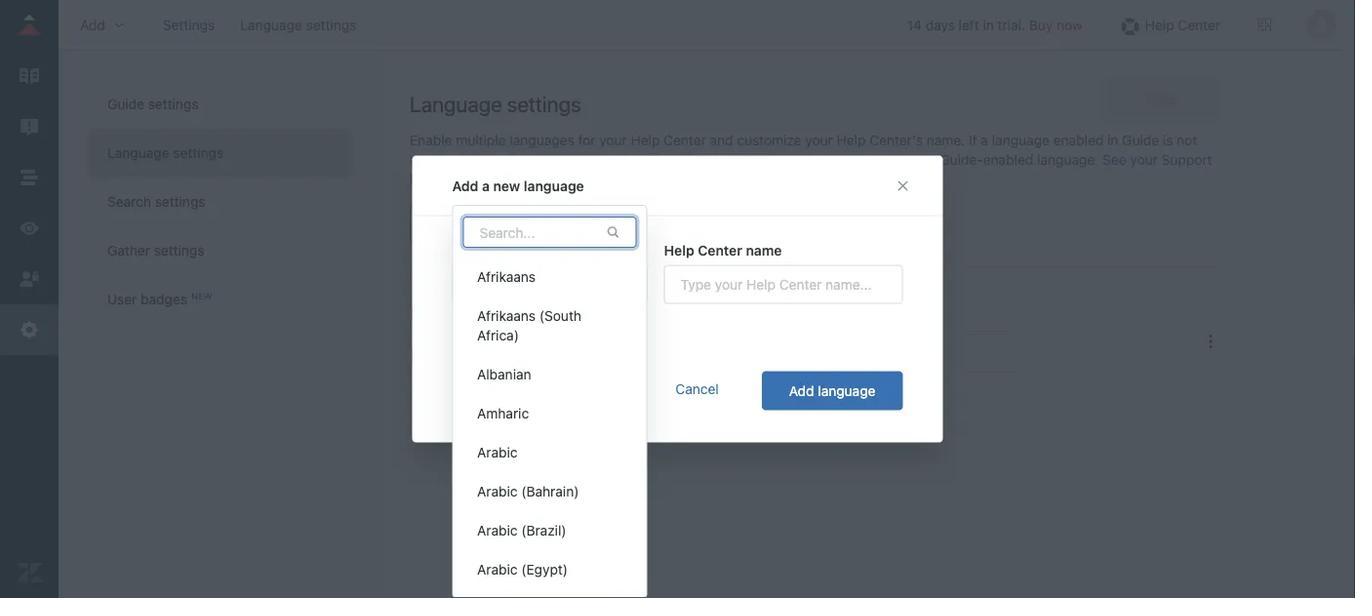Task type: describe. For each thing, give the bounding box(es) containing it.
name.
[[927, 132, 966, 148]]

0 horizontal spatial name
[[746, 242, 782, 258]]

add a new language
[[452, 178, 584, 194]]

gather settings
[[107, 243, 204, 259]]

help inside dialog
[[664, 242, 695, 258]]

1 the from the left
[[619, 152, 639, 168]]

zendesk image
[[17, 560, 42, 586]]

days
[[926, 17, 955, 33]]

0 vertical spatial a
[[981, 132, 989, 148]]

Help Center name text field
[[664, 265, 903, 304]]

arabic (bahrain) menu item
[[453, 472, 647, 511]]

support,
[[508, 152, 563, 168]]

language inside enable multiple languages for your help center and customize your help center's name. if a language enabled in guide is not also enabled in support, fields in the "submit a request" form may not appear in the guide-enabled language.
[[992, 132, 1050, 148]]

badges
[[141, 291, 187, 307]]

language down add new language
[[452, 242, 517, 258]]

add for add a new language
[[452, 178, 479, 194]]

settings
[[163, 17, 215, 33]]

(bahrain)
[[521, 484, 579, 500]]

dialog containing add a new language
[[412, 156, 943, 443]]

(united
[[460, 345, 507, 361]]

(egypt)
[[521, 562, 568, 578]]

language up search
[[107, 145, 169, 161]]

arabic (egypt)
[[477, 562, 568, 578]]

save
[[1146, 91, 1177, 107]]

amharic
[[477, 406, 529, 422]]

new
[[191, 291, 213, 301]]

1 horizontal spatial enabled
[[984, 152, 1034, 168]]

afrikaans for afrikaans (south africa)
[[477, 308, 535, 324]]

2 horizontal spatial enabled
[[1054, 132, 1104, 148]]

help up appear on the top right
[[837, 132, 866, 148]]

settings inside the see your support languages in localization settings
[[572, 171, 622, 187]]

14
[[907, 17, 922, 33]]

arabic for arabic
[[477, 445, 517, 461]]

zendesk products image
[[1258, 18, 1272, 32]]

arabic for arabic (brazil)
[[477, 523, 517, 539]]

0 horizontal spatial a
[[482, 178, 490, 194]]

0 horizontal spatial enabled
[[439, 152, 490, 168]]

arabic (bahrain)
[[477, 484, 579, 500]]

localization
[[493, 171, 568, 187]]

if
[[969, 132, 978, 148]]

arabic (brazil)
[[477, 523, 566, 539]]

add for add new language
[[437, 215, 462, 231]]

add for add language
[[789, 383, 815, 399]]

guide settings
[[107, 96, 199, 112]]

help center button
[[1112, 10, 1227, 40]]

albanian menu item
[[453, 355, 647, 394]]

center inside enable multiple languages for your help center and customize your help center's name. if a language enabled in guide is not also enabled in support, fields in the "submit a request" form may not appear in the guide-enabled language.
[[664, 132, 706, 148]]

save button
[[1103, 80, 1220, 119]]

2 the from the left
[[916, 152, 937, 168]]

states)
[[510, 345, 556, 361]]

1 horizontal spatial new
[[493, 178, 521, 194]]

1 horizontal spatial language settings
[[240, 17, 357, 33]]

english
[[411, 345, 456, 361]]

Search... search field
[[463, 217, 637, 248]]

0 horizontal spatial your
[[599, 132, 627, 148]]

appear
[[854, 152, 898, 168]]

search
[[107, 194, 151, 210]]

1 vertical spatial help center name
[[704, 304, 822, 320]]

also
[[410, 152, 436, 168]]

settings inside 'link'
[[154, 243, 204, 259]]

guide-
[[940, 152, 984, 168]]

0 vertical spatial help center name
[[664, 242, 782, 258]]

1 horizontal spatial name
[[786, 304, 822, 320]]

see your support languages in localization settings
[[410, 152, 1213, 187]]

afrikaans for afrikaans
[[477, 269, 535, 285]]

request"
[[709, 152, 763, 168]]

language settings link
[[88, 129, 350, 178]]

language settings inside language settings link
[[107, 145, 224, 161]]

(brazil)
[[521, 523, 566, 539]]

help inside button
[[1146, 17, 1175, 33]]

help center
[[1146, 17, 1221, 33]]



Task type: locate. For each thing, give the bounding box(es) containing it.
1 vertical spatial a
[[698, 152, 705, 168]]

is
[[1163, 132, 1174, 148]]

center
[[1178, 17, 1221, 33], [664, 132, 706, 148], [698, 242, 743, 258], [738, 304, 782, 320]]

moderate content image
[[17, 114, 42, 140]]

0 horizontal spatial language settings
[[107, 145, 224, 161]]

0 vertical spatial language settings
[[240, 17, 357, 33]]

guide
[[107, 96, 144, 112], [1123, 132, 1160, 148]]

help up '"submit'
[[631, 132, 660, 148]]

gather settings link
[[88, 226, 350, 275]]

your inside the see your support languages in localization settings
[[1131, 152, 1158, 168]]

2 horizontal spatial a
[[981, 132, 989, 148]]

new down the add a new language
[[466, 215, 492, 231]]

2 vertical spatial language settings
[[107, 145, 224, 161]]

1 vertical spatial afrikaans
[[477, 308, 535, 324]]

languages
[[510, 132, 575, 148], [410, 171, 475, 187]]

afrikaans (south africa) menu item
[[453, 297, 647, 355]]

enabled down the multiple
[[439, 152, 490, 168]]

arabic down arabic (brazil)
[[477, 562, 517, 578]]

1 vertical spatial guide
[[1123, 132, 1160, 148]]

add language button
[[762, 371, 903, 410]]

1 afrikaans from the top
[[477, 269, 535, 285]]

arabic for arabic (egypt)
[[477, 562, 517, 578]]

0 horizontal spatial not
[[830, 152, 850, 168]]

2 vertical spatial add
[[789, 383, 815, 399]]

afrikaans inside menu item
[[477, 269, 535, 285]]

1 vertical spatial language settings
[[410, 91, 581, 116]]

name up add language
[[786, 304, 822, 320]]

languages inside enable multiple languages for your help center and customize your help center's name. if a language enabled in guide is not also enabled in support, fields in the "submit a request" form may not appear in the guide-enabled language.
[[510, 132, 575, 148]]

a up add new language
[[482, 178, 490, 194]]

enabled left the language.
[[984, 152, 1034, 168]]

14 days left in trial. buy now
[[907, 17, 1083, 33]]

1 arabic from the top
[[477, 445, 517, 461]]

new
[[493, 178, 521, 194], [466, 215, 492, 231]]

add language
[[789, 383, 876, 399]]

center inside button
[[1178, 17, 1221, 33]]

add
[[452, 178, 479, 194], [437, 215, 462, 231], [789, 383, 815, 399]]

3 arabic from the top
[[477, 523, 517, 539]]

your right the for
[[599, 132, 627, 148]]

1 horizontal spatial your
[[806, 132, 833, 148]]

fields
[[566, 152, 601, 168]]

help up save
[[1146, 17, 1175, 33]]

navigation
[[159, 10, 360, 40]]

in inside the see your support languages in localization settings
[[478, 171, 489, 187]]

arabic inside 'menu item'
[[477, 523, 517, 539]]

arabic down amharic
[[477, 445, 517, 461]]

see your support languages in localization settings link
[[410, 152, 1213, 187]]

menu item
[[453, 589, 647, 598]]

language.
[[1038, 152, 1099, 168]]

left
[[959, 17, 980, 33]]

2 horizontal spatial your
[[1131, 152, 1158, 168]]

add new language button
[[410, 204, 581, 243]]

buy
[[1030, 17, 1054, 33]]

cancel
[[676, 381, 719, 397]]

enable multiple languages for your help center and customize your help center's name. if a language enabled in guide is not also enabled in support, fields in the "submit a request" form may not appear in the guide-enabled language.
[[410, 132, 1198, 168]]

language settings
[[240, 17, 357, 33], [410, 91, 581, 116], [107, 145, 224, 161]]

customize
[[737, 132, 802, 148]]

new down support,
[[493, 178, 521, 194]]

search settings link
[[88, 178, 350, 226]]

the left '"submit'
[[619, 152, 639, 168]]

arabic up arabic (brazil)
[[477, 484, 517, 500]]

guide settings link
[[88, 80, 350, 129]]

1 vertical spatial not
[[830, 152, 850, 168]]

user
[[107, 291, 137, 307]]

for
[[578, 132, 596, 148]]

customize design image
[[17, 216, 42, 241]]

settings link
[[163, 17, 215, 33]]

afrikaans
[[477, 269, 535, 285], [477, 308, 535, 324]]

languages inside the see your support languages in localization settings
[[410, 171, 475, 187]]

afrikaans menu item
[[453, 258, 647, 297]]

2 vertical spatial a
[[482, 178, 490, 194]]

help
[[1146, 17, 1175, 33], [631, 132, 660, 148], [837, 132, 866, 148], [664, 242, 695, 258], [704, 304, 734, 320]]

guide inside enable multiple languages for your help center and customize your help center's name. if a language enabled in guide is not also enabled in support, fields in the "submit a request" form may not appear in the guide-enabled language.
[[1123, 132, 1160, 148]]

arabic for arabic (bahrain)
[[477, 484, 517, 500]]

0 vertical spatial new
[[493, 178, 521, 194]]

the
[[619, 152, 639, 168], [916, 152, 937, 168]]

a right '"submit'
[[698, 152, 705, 168]]

a right if
[[981, 132, 989, 148]]

amharic menu item
[[453, 394, 647, 433]]

enable
[[410, 132, 452, 148]]

language inside "navigation"
[[240, 17, 302, 33]]

a
[[981, 132, 989, 148], [698, 152, 705, 168], [482, 178, 490, 194]]

enabled up the language.
[[1054, 132, 1104, 148]]

0 vertical spatial afrikaans
[[477, 269, 535, 285]]

arabic inside menu item
[[477, 562, 517, 578]]

1 horizontal spatial not
[[1177, 132, 1198, 148]]

0 vertical spatial add
[[452, 178, 479, 194]]

0 horizontal spatial new
[[466, 215, 492, 231]]

your right see
[[1131, 152, 1158, 168]]

settings inside "navigation"
[[306, 17, 357, 33]]

0 horizontal spatial guide
[[107, 96, 144, 112]]

1 vertical spatial add
[[437, 215, 462, 231]]

afrikaans inside afrikaans (south africa)
[[477, 308, 535, 324]]

manage articles image
[[17, 63, 42, 89]]

may
[[800, 152, 826, 168]]

0 horizontal spatial languages
[[410, 171, 475, 187]]

afrikaans up africa)
[[477, 308, 535, 324]]

arabic up arabic (egypt)
[[477, 523, 517, 539]]

language up the multiple
[[410, 91, 502, 116]]

help down '"submit'
[[664, 242, 695, 258]]

now
[[1057, 17, 1083, 33]]

not right the may
[[830, 152, 850, 168]]

add new language
[[437, 215, 553, 231]]

2 arabic from the top
[[477, 484, 517, 500]]

and
[[710, 132, 734, 148]]

help up cancel button
[[704, 304, 734, 320]]

help center name
[[664, 242, 782, 258], [704, 304, 822, 320]]

0 vertical spatial guide
[[107, 96, 144, 112]]

albanian
[[477, 366, 531, 383]]

africa)
[[477, 327, 519, 344]]

navigation containing settings
[[159, 10, 360, 40]]

1 horizontal spatial a
[[698, 152, 705, 168]]

english (united states)
[[411, 345, 556, 361]]

1 vertical spatial languages
[[410, 171, 475, 187]]

user badges new
[[107, 291, 213, 307]]

0 vertical spatial not
[[1177, 132, 1198, 148]]

1 horizontal spatial the
[[916, 152, 937, 168]]

arabic menu item
[[453, 433, 647, 472]]

4 arabic from the top
[[477, 562, 517, 578]]

gather
[[107, 243, 150, 259]]

settings
[[306, 17, 357, 33], [507, 91, 581, 116], [148, 96, 199, 112], [173, 145, 224, 161], [572, 171, 622, 187], [155, 194, 205, 210], [154, 243, 204, 259]]

dialog
[[412, 156, 943, 443]]

1 horizontal spatial guide
[[1123, 132, 1160, 148]]

settings image
[[17, 317, 42, 343]]

afrikaans (south africa)
[[477, 308, 581, 344]]

form
[[767, 152, 796, 168]]

language up english at left bottom
[[411, 304, 476, 320]]

0 vertical spatial languages
[[510, 132, 575, 148]]

user permissions image
[[17, 266, 42, 292]]

in
[[983, 17, 994, 33], [1108, 132, 1119, 148], [493, 152, 504, 168], [604, 152, 615, 168], [901, 152, 913, 168], [478, 171, 489, 187]]

1 vertical spatial name
[[786, 304, 822, 320]]

not right is
[[1177, 132, 1198, 148]]

0 vertical spatial name
[[746, 242, 782, 258]]

afrikaans up afrikaans (south africa)
[[477, 269, 535, 285]]

support
[[1162, 152, 1213, 168]]

your
[[599, 132, 627, 148], [806, 132, 833, 148], [1131, 152, 1158, 168]]

languages down also
[[410, 171, 475, 187]]

the down name.
[[916, 152, 937, 168]]

your up the may
[[806, 132, 833, 148]]

(south
[[539, 308, 581, 324]]

language
[[992, 132, 1050, 148], [524, 178, 584, 194], [496, 215, 553, 231], [818, 383, 876, 399]]

1 horizontal spatial languages
[[510, 132, 575, 148]]

cancel button
[[676, 381, 719, 397]]

arabic (brazil) menu item
[[453, 511, 647, 550]]

enabled
[[1054, 132, 1104, 148], [439, 152, 490, 168], [984, 152, 1034, 168]]

name up help center name text field
[[746, 242, 782, 258]]

languages up support,
[[510, 132, 575, 148]]

arabic
[[477, 445, 517, 461], [477, 484, 517, 500], [477, 523, 517, 539], [477, 562, 517, 578]]

arrange content image
[[17, 165, 42, 190]]

multiple
[[456, 132, 506, 148]]

not
[[1177, 132, 1198, 148], [830, 152, 850, 168]]

0 horizontal spatial the
[[619, 152, 639, 168]]

1 vertical spatial new
[[466, 215, 492, 231]]

"submit
[[643, 152, 694, 168]]

see
[[1103, 152, 1127, 168]]

name
[[746, 242, 782, 258], [786, 304, 822, 320]]

arabic (egypt) menu item
[[453, 550, 647, 589]]

language right the settings 'link'
[[240, 17, 302, 33]]

trial.
[[998, 17, 1026, 33]]

None text field
[[704, 334, 1018, 373]]

center's
[[870, 132, 923, 148]]

new inside button
[[466, 215, 492, 231]]

search settings
[[107, 194, 205, 210]]

language
[[240, 17, 302, 33], [410, 91, 502, 116], [107, 145, 169, 161], [452, 242, 517, 258], [411, 304, 476, 320]]

2 afrikaans from the top
[[477, 308, 535, 324]]

2 horizontal spatial language settings
[[410, 91, 581, 116]]



Task type: vqa. For each thing, say whether or not it's contained in the screenshot.
navigation
yes



